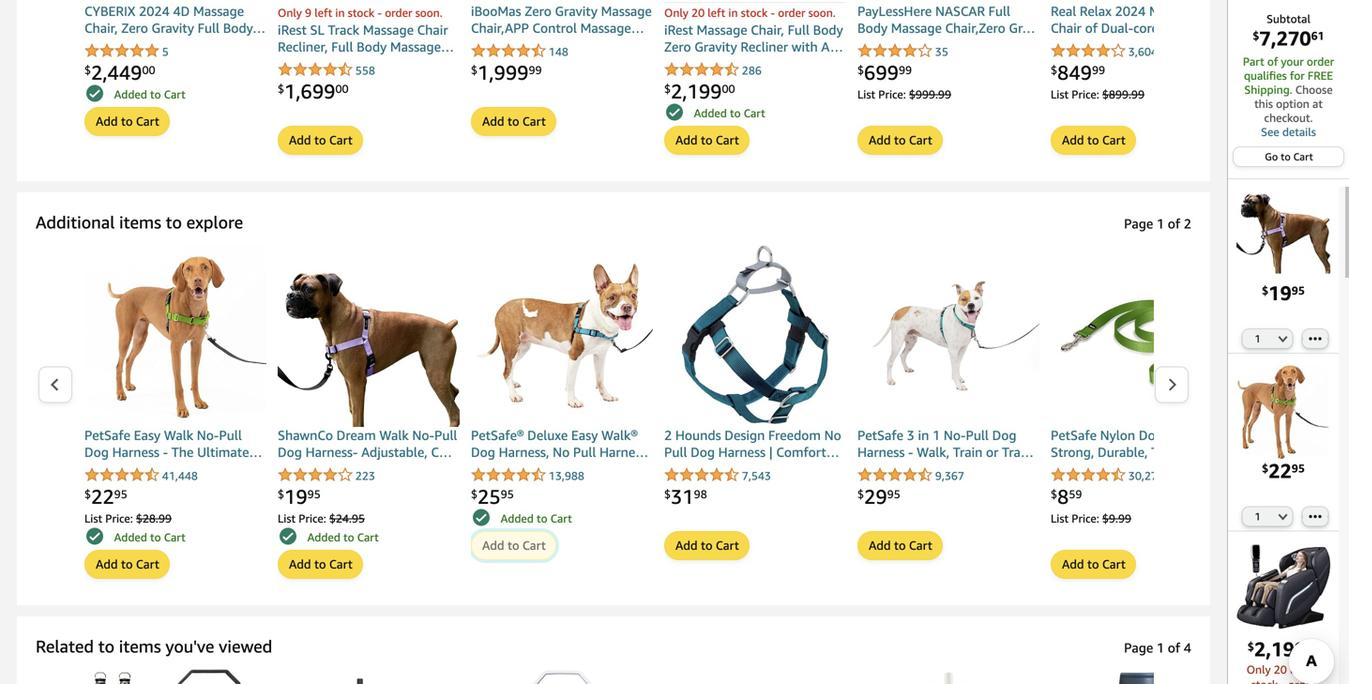 Task type: describe. For each thing, give the bounding box(es) containing it.
dog inside shawnco dream walk no-pull dog harness- adjustable, c…
[[278, 445, 302, 460]]

shawnco dream walk no-pull dog harness- adjustable, comfortable, easy to use pet halter to help stop pulling for small, medium and large dogs (icy lilac, m) image
[[1237, 187, 1331, 281]]

left for 2,199
[[708, 6, 726, 19]]

harness,
[[499, 445, 549, 460]]

petsafe easy walk no-pull dog harness - the ultimate harness to help stop pulling - take control & teach better leash manners image
[[84, 245, 267, 427]]

99 for 1,999
[[529, 63, 542, 76]]

shawnco dream walk no-pull dog harness- adjustable, c…
[[278, 427, 457, 460]]

gravity inside cyberix 2024 4d massage chair, zero gravity full body…
[[152, 20, 194, 36]]

gravity inside the iboomas zero gravity massage chair,app control massage…
[[555, 3, 598, 19]]

for
[[1290, 69, 1305, 82]]

petsafe® deluxe easy walk® dog harness, no pull harne…
[[471, 427, 649, 460]]

only 20 left in stock - order soon. irest massage chair, full body zero gravity recliner with a…
[[664, 6, 844, 55]]

you've
[[166, 636, 214, 656]]

or
[[986, 445, 999, 460]]

25
[[478, 485, 501, 508]]

9,367
[[935, 469, 965, 482]]

1 vertical spatial items
[[119, 636, 161, 656]]

petsafe inside petsafe 3 in 1 no-pull dog harness - walk, train or tra…
[[858, 427, 904, 443]]

add to cart for paylesshere nascar full body massage chair,zero gr…
[[869, 133, 933, 147]]

$ 8 59
[[1051, 485, 1082, 508]]

7,543 link
[[664, 467, 771, 484]]

body inside paylesshere nascar full body massage chair,zero gr…
[[858, 20, 888, 36]]

irest massage chair, full body zero gravity recliner with a… link
[[664, 22, 846, 59]]

13,988 link
[[471, 467, 585, 484]]

list for 8
[[1051, 512, 1069, 525]]

no- for 22
[[197, 427, 219, 443]]

4
[[1184, 640, 1192, 656]]

go
[[1265, 151, 1278, 163]]

shawnco
[[278, 427, 333, 443]]

add to cart for cyberix 2024 4d massage chair, zero gravity full body…
[[96, 114, 159, 128]]

gr…
[[1009, 20, 1036, 36]]

massage inside paylesshere nascar full body massage chair,zero gr…
[[891, 20, 942, 36]]

add to cart submit for iboomas zero gravity massage chair,app control massage…
[[472, 108, 555, 135]]

add to cart submit for cyberix 2024 4d massage chair, zero gravity full body…
[[85, 108, 169, 135]]

$ 2,449 00
[[84, 60, 155, 84]]

add for petsafe easy walk no-pull dog harness - the ultimate…
[[96, 557, 118, 571]]

recliner,
[[278, 39, 328, 55]]

add to cart submit for petsafe nylon dog leash - strong, durable, traditional…
[[1052, 551, 1135, 578]]

added to cart for petsafe® deluxe easy walk® dog harness, no pull harne…
[[501, 512, 572, 525]]

cyberix 2024 4d massage chair, zero gravity full body airbag massage,heating function,thai stretching recliner with longer sl image
[[84, 0, 267, 3]]

body inside only 9 left in stock - order soon. irest sl track massage chair recliner, full body massage…
[[357, 39, 387, 55]]

add to cart submit for petsafe easy walk no-pull dog harness - the ultimate…
[[85, 551, 169, 578]]

add for petsafe nylon dog leash - strong, durable, traditional…
[[1062, 557, 1084, 571]]

added to cart down 286 link
[[694, 106, 766, 120]]

stanley iceflow stainless steel tumbler with straw, vacuum insulated water bottle for home, office or car, reusable cup with image
[[471, 669, 653, 684]]

body inside only 20 left in stock - order soon. irest massage chair, full body zero gravity recliner with a…
[[813, 22, 843, 38]]

your
[[1281, 55, 1304, 68]]

walk,
[[917, 445, 950, 460]]

29
[[864, 485, 887, 508]]

add to cart submit for 2 hounds design freedom no pull dog harness | comfort…
[[665, 532, 749, 559]]

$ inside "$ 2,449 00"
[[84, 63, 91, 76]]

relax
[[1080, 3, 1112, 19]]

dog inside petsafe easy walk no-pull dog harness - the ultimate…
[[84, 445, 109, 460]]

$ inside $ 1,699 00
[[278, 82, 284, 95]]

soon. for 1,699
[[415, 6, 443, 19]]

petsafe 3 in 1 no-pull dog harness - walk, train or tra… link
[[858, 427, 1040, 464]]

massage… inside only 9 left in stock - order soon. irest sl track massage chair recliner, full body massage…
[[390, 39, 454, 55]]

go to cart link
[[1234, 147, 1344, 166]]

699
[[864, 60, 899, 84]]

2 hounds design freedom no pull dog harness | comfort… link
[[664, 427, 846, 464]]

- inside only 20 left in stock - order soon. irest massage chair, full body zero gravity recliner with a…
[[771, 6, 775, 19]]

add for real relax 2024 massage chair of dual-core s track, f…
[[1062, 133, 1084, 147]]

track,
[[1173, 20, 1208, 36]]

order for 1,699
[[385, 6, 412, 19]]

massage inside only 20 left in stock - order soon. irest massage chair, full body zero gravity recliner with a…
[[697, 22, 748, 38]]

price: for 22
[[105, 512, 133, 525]]

- inside petsafe 3 in 1 no-pull dog harness - walk, train or tra…
[[908, 445, 914, 460]]

stock for 1,699
[[348, 6, 375, 19]]

explore
[[186, 212, 243, 232]]

31
[[671, 485, 694, 508]]

added for shawnco dream walk no-pull dog harness- adjustable, c…
[[308, 531, 341, 544]]

price: for 849
[[1072, 88, 1100, 101]]

61
[[1312, 29, 1325, 42]]

add to cart down $ 1,699 00
[[289, 133, 353, 147]]

1,699
[[284, 79, 335, 103]]

3,604
[[1129, 45, 1158, 58]]

95 up list price: $28.99
[[114, 487, 127, 501]]

petsafe nylon dog leash - strong, durable, traditional… link
[[1051, 427, 1233, 464]]

added down 286 link
[[694, 106, 727, 120]]

added to cart for cyberix 2024 4d massage chair, zero gravity full body…
[[114, 88, 186, 101]]

massage inside real relax 2024 massage chair of dual-core s track, f…
[[1150, 3, 1200, 19]]

add for paylesshere nascar full body massage chair,zero gr…
[[869, 133, 891, 147]]

$ up list price: $24.95
[[278, 487, 284, 501]]

add to cart for shawnco dream walk no-pull dog harness- adjustable, c…
[[289, 557, 353, 571]]

|
[[769, 445, 773, 460]]

3
[[907, 427, 915, 443]]

traditional…
[[1152, 445, 1229, 460]]

petsafe® deluxe easy walk® dog harness, no pull harne… link
[[471, 427, 653, 464]]

add to cart for petsafe easy walk no-pull dog harness - the ultimate…
[[96, 557, 159, 571]]

nylon
[[1100, 427, 1136, 443]]

$ 699 99
[[858, 60, 912, 84]]

petsafe® deluxe easy walk® dog harness, no pull harness, stop pulling, great for walking and training, comfortable padding, f image
[[471, 245, 653, 427]]

of inside real relax 2024 massage chair of dual-core s track, f…
[[1085, 20, 1098, 36]]

walk for 19
[[379, 427, 409, 443]]

95 down 223 link
[[307, 487, 321, 501]]

add to cart submit for real relax 2024 massage chair of dual-core s track, f…
[[1052, 127, 1135, 154]]

petsafe nylon dog leash - strong, durable, traditional…
[[1051, 427, 1229, 460]]

849
[[1058, 60, 1092, 84]]

cyberix 2024 4d massage chair, zero gravity full body…
[[84, 3, 266, 36]]

9,367 link
[[858, 467, 965, 484]]

control
[[533, 20, 577, 36]]

35 link
[[858, 43, 949, 60]]

558
[[355, 64, 375, 77]]

walk for 22
[[164, 427, 193, 443]]

petsafe 3 in 1 no-pull dog harness - walk, train or tra…
[[858, 427, 1034, 460]]

viewed
[[219, 636, 272, 656]]

additional
[[36, 212, 115, 232]]

details
[[1283, 125, 1316, 138]]

$ inside "$ 8 59"
[[1051, 487, 1058, 501]]

only 9 left in stock - order soon. irest sl track massage chair recliner, full body massage…
[[278, 6, 454, 55]]

$ inside the $ 25 95
[[471, 487, 478, 501]]

ultimate…
[[197, 445, 262, 460]]

$899.99
[[1103, 88, 1145, 101]]

$ down the petsafe easy walk no-pull dog harness - the ultimate harness to help stop pulling - take control &amp; teach better leash manners - helps prevent pets pulling on walks - medium, apple green/gray image
[[1262, 462, 1269, 475]]

pull inside 2 hounds design freedom no pull dog harness | comfort…
[[664, 445, 687, 460]]

add to cart submit for petsafe 3 in 1 no-pull dog harness - walk, train or tra…
[[859, 532, 942, 559]]

- inside only 9 left in stock - order soon. irest sl track massage chair recliner, full body massage…
[[378, 6, 382, 19]]

$ up only 20 left in stock - orde
[[1248, 640, 1255, 653]]

00 inside $ 1,699 00
[[335, 82, 349, 95]]

223
[[355, 469, 375, 482]]

nascar
[[936, 3, 985, 19]]

$ inside subtotal $ 7,270 61
[[1253, 29, 1260, 42]]

list containing 22
[[73, 245, 1233, 587]]

hounds
[[676, 427, 721, 443]]

freedom
[[769, 427, 821, 443]]

30,277 link
[[1051, 467, 1165, 484]]

train
[[953, 445, 983, 460]]

petsafe for 22
[[84, 427, 130, 443]]

chair inside real relax 2024 massage chair of dual-core s track, f…
[[1051, 20, 1082, 36]]

1 vertical spatial 22
[[91, 485, 114, 508]]

harness for 31
[[719, 445, 766, 460]]

irest for 1,699
[[278, 22, 307, 38]]

add down the $ 25 95
[[482, 538, 504, 553]]

left inside only 20 left in stock - orde
[[1290, 663, 1308, 676]]

only for 2,199
[[664, 6, 689, 19]]

$ 31 98
[[664, 485, 707, 508]]

2024 inside cyberix 2024 4d massage chair, zero gravity full body…
[[139, 3, 170, 19]]

qualifies
[[1244, 69, 1287, 82]]

1 horizontal spatial $ 22 95
[[1262, 459, 1305, 482]]

gravity inside only 20 left in stock - order soon. irest massage chair, full body zero gravity recliner with a…
[[695, 39, 737, 55]]

3,604 link
[[1051, 43, 1158, 60]]

95 down the petsafe easy walk no-pull dog harness - the ultimate harness to help stop pulling - take control &amp; teach better leash manners - helps prevent pets pulling on walks - medium, apple green/gray image
[[1292, 462, 1305, 475]]

1 inside petsafe 3 in 1 no-pull dog harness - walk, train or tra…
[[933, 427, 941, 443]]

stanley classic trigger-action travel mug | 16 oz image
[[1051, 669, 1233, 684]]

related to items you've viewed
[[36, 636, 272, 656]]

zero inside only 20 left in stock - order soon. irest massage chair, full body zero gravity recliner with a…
[[664, 39, 691, 55]]

19 inside list
[[284, 485, 307, 508]]

soon. for 2,199
[[809, 6, 836, 19]]

massage inside only 9 left in stock - order soon. irest sl track massage chair recliner, full body massage…
[[363, 22, 414, 38]]

this
[[1255, 97, 1273, 110]]

00 up only 20 left in stock - orde
[[1306, 640, 1320, 653]]

$ 29 95
[[858, 485, 901, 508]]

full inside cyberix 2024 4d massage chair, zero gravity full body…
[[198, 20, 220, 36]]

order for 2,199
[[778, 6, 806, 19]]

petsafe easy walk no-pull dog harness - the ultimate…
[[84, 427, 262, 460]]

in for only 9 left in stock - order soon. irest sl track massage chair recliner, full body massage…
[[335, 6, 345, 19]]

add to cart for petsafe 3 in 1 no-pull dog harness - walk, train or tra…
[[869, 538, 933, 553]]

pull inside petsafe® deluxe easy walk® dog harness, no pull harne…
[[573, 445, 596, 460]]

subtotal $ 7,270 61
[[1253, 12, 1325, 50]]

dropdown image for 22
[[1279, 513, 1288, 520]]

full inside paylesshere nascar full body massage chair,zero gr…
[[989, 3, 1011, 19]]

simpleasy 30 oz tumbler with flip straw - vacuum insulated stainless steel water bottle for home, office or car - reusable cu image
[[858, 669, 1040, 684]]

1 horizontal spatial 2
[[1184, 216, 1192, 231]]

massage… inside the iboomas zero gravity massage chair,app control massage…
[[581, 20, 644, 36]]

alert image for shawnco dream walk no-pull dog harness- adjustable, c…
[[280, 528, 297, 545]]

leash
[[1167, 427, 1201, 443]]

easy inside petsafe® deluxe easy walk® dog harness, no pull harne…
[[571, 427, 598, 443]]

harness for 29
[[858, 445, 905, 460]]

list for 849
[[1051, 88, 1069, 101]]

added for petsafe® deluxe easy walk® dog harness, no pull harne…
[[501, 512, 534, 525]]

2,449
[[91, 60, 142, 84]]

95 down shawnco dream walk no-pull dog harness- adjustable, comfortable, easy to use pet halter to help stop pulling for small, medium and large dogs (icy lilac, m) image
[[1292, 284, 1305, 297]]

no inside 2 hounds design freedom no pull dog harness | comfort…
[[824, 427, 841, 443]]

only for 1,699
[[278, 6, 302, 19]]

page 1 of 4
[[1124, 640, 1192, 656]]

list price: $28.99
[[84, 512, 172, 525]]

2,199 inside list
[[671, 79, 722, 103]]

chair inside only 9 left in stock - order soon. irest sl track massage chair recliner, full body massage…
[[417, 22, 448, 38]]

1 vertical spatial $ 2,199 00
[[1248, 637, 1320, 661]]

easy inside petsafe easy walk no-pull dog harness - the ultimate…
[[134, 427, 161, 443]]

558 link
[[278, 62, 375, 79]]

99 for 699
[[899, 63, 912, 76]]

add down 286 link
[[676, 133, 698, 147]]



Task type: locate. For each thing, give the bounding box(es) containing it.
22 right traditional… in the right bottom of the page
[[1269, 459, 1292, 482]]

1 horizontal spatial 22
[[1269, 459, 1292, 482]]

full inside only 9 left in stock - order soon. irest sl track massage chair recliner, full body massage…
[[331, 39, 353, 55]]

list price: $9.99
[[1051, 512, 1132, 525]]

list price: $899.99
[[1051, 88, 1145, 101]]

1 walk from the left
[[164, 427, 193, 443]]

left inside only 20 left in stock - order soon. irest massage chair, full body zero gravity recliner with a…
[[708, 6, 726, 19]]

paylesshere nascar full body massage chair,zero gravity electric shiatsu massage chair recliner with heat therapy foot roller image
[[858, 0, 1040, 3]]

20 down irest massage chair, full body zero gravity recliner with ai voice control, sl track, bluetooth, yoga stretching, foot rollers, airbags, heating (black) image
[[1274, 663, 1287, 676]]

go to cart
[[1265, 151, 1314, 163]]

1 vertical spatial gravity
[[152, 20, 194, 36]]

$ down recliner,
[[278, 82, 284, 95]]

$ inside the $ 31 98
[[664, 487, 671, 501]]

added down list price: $24.95
[[308, 531, 341, 544]]

harness-
[[306, 445, 358, 460]]

1 dropdown image from the top
[[1279, 335, 1288, 342]]

$ 22 95 inside list
[[84, 485, 127, 508]]

soon. inside only 9 left in stock - order soon. irest sl track massage chair recliner, full body massage…
[[415, 6, 443, 19]]

0 vertical spatial massage…
[[581, 20, 644, 36]]

pull up the train
[[966, 427, 989, 443]]

0 horizontal spatial $ 19 95
[[278, 485, 321, 508]]

tlinna 40oz stainless steel vacuum insulated tumbler with lid and straw for water, iced tea or coffee, smoothie and more (bla image
[[278, 669, 460, 684]]

$ inside $ 699 99
[[858, 63, 864, 76]]

0 horizontal spatial 2024
[[139, 3, 170, 19]]

2 no- from the left
[[412, 427, 434, 443]]

massage
[[193, 3, 244, 19], [601, 3, 652, 19], [1150, 3, 1200, 19], [891, 20, 942, 36], [363, 22, 414, 38], [697, 22, 748, 38]]

recliner
[[741, 39, 788, 55]]

dog inside petsafe® deluxe easy walk® dog harness, no pull harne…
[[471, 445, 495, 460]]

of inside part of your order qualifies for free shipping.
[[1268, 55, 1278, 68]]

8
[[1058, 485, 1069, 508]]

massage inside the iboomas zero gravity massage chair,app control massage…
[[601, 3, 652, 19]]

alert image
[[86, 85, 103, 102], [86, 528, 103, 545]]

22
[[1269, 459, 1292, 482], [91, 485, 114, 508]]

massage up 286 link
[[697, 22, 748, 38]]

2 horizontal spatial left
[[1290, 663, 1308, 676]]

body up a…
[[813, 22, 843, 38]]

walk up adjustable,
[[379, 427, 409, 443]]

2
[[1184, 216, 1192, 231], [664, 427, 672, 443]]

real relax 2024 massage chair of dual-core s track, f…
[[1051, 3, 1231, 36]]

cart
[[164, 88, 186, 101], [744, 106, 766, 120], [136, 114, 159, 128], [523, 114, 546, 128], [329, 133, 353, 147], [716, 133, 739, 147], [909, 133, 933, 147], [1103, 133, 1126, 147], [1294, 151, 1314, 163], [551, 512, 572, 525], [164, 531, 186, 544], [357, 531, 379, 544], [523, 538, 546, 553], [716, 538, 739, 553], [909, 538, 933, 553], [136, 557, 159, 571], [329, 557, 353, 571], [1103, 557, 1126, 571]]

add down list price: $999.99
[[869, 133, 891, 147]]

dropdown image for 19
[[1279, 335, 1288, 342]]

3 harness from the left
[[858, 445, 905, 460]]

5
[[162, 45, 169, 58]]

petsafe®
[[471, 427, 524, 443]]

$ up list price: $899.99
[[1051, 63, 1058, 76]]

list
[[73, 0, 1349, 162], [73, 245, 1233, 587], [73, 669, 1349, 684]]

1 vertical spatial 2,199
[[1255, 637, 1306, 661]]

irest up 286 link
[[664, 22, 693, 38]]

in down irest massage chair, full body zero gravity recliner with ai voice control, sl track, bluetooth, yoga stretching, foot rollers, airbags, heating (black) image
[[1311, 663, 1321, 676]]

1 horizontal spatial stock
[[741, 6, 768, 19]]

added to cart down 13,988 link
[[501, 512, 572, 525]]

$ down 35 link
[[858, 63, 864, 76]]

alert image for 1,999
[[86, 85, 103, 102]]

$ 2,199 00 down 286 link
[[664, 79, 735, 103]]

price:
[[879, 88, 906, 101], [1072, 88, 1100, 101], [105, 512, 133, 525], [299, 512, 326, 525], [1072, 512, 1100, 525]]

real relax 2024 massage chair of dual-core s track, f… link
[[1051, 3, 1233, 40]]

0 horizontal spatial left
[[315, 6, 332, 19]]

chair down real
[[1051, 20, 1082, 36]]

2 horizontal spatial zero
[[664, 39, 691, 55]]

$ up list price: $28.99
[[84, 487, 91, 501]]

c…
[[431, 445, 452, 460]]

1 horizontal spatial left
[[708, 6, 726, 19]]

add for cyberix 2024 4d massage chair, zero gravity full body…
[[96, 114, 118, 128]]

- right leash on the bottom right of page
[[1204, 427, 1210, 443]]

alert image
[[666, 104, 683, 120], [473, 509, 490, 526], [280, 528, 297, 545]]

2 easy from the left
[[571, 427, 598, 443]]

$ inside $ 1,999 99
[[471, 63, 478, 76]]

page
[[1124, 216, 1154, 231], [1124, 640, 1154, 656]]

add for 2 hounds design freedom no pull dog harness | comfort…
[[676, 538, 698, 553]]

irest inside only 9 left in stock - order soon. irest sl track massage chair recliner, full body massage…
[[278, 22, 307, 38]]

only inside only 20 left in stock - orde
[[1247, 663, 1271, 676]]

2 horizontal spatial body
[[858, 20, 888, 36]]

2 petsafe from the left
[[858, 427, 904, 443]]

Add to Cart submit
[[85, 108, 169, 135], [472, 108, 555, 135], [279, 127, 362, 154], [665, 127, 749, 154], [859, 127, 942, 154], [1052, 127, 1135, 154], [665, 532, 749, 559], [859, 532, 942, 559], [85, 551, 169, 578], [279, 551, 362, 578], [1052, 551, 1135, 578]]

2 horizontal spatial stock
[[1252, 678, 1278, 684]]

cyberix
[[84, 3, 135, 19]]

in inside petsafe 3 in 1 no-pull dog harness - walk, train or tra…
[[918, 427, 929, 443]]

full left body…
[[198, 20, 220, 36]]

chair, down cyberix
[[84, 20, 118, 36]]

2 horizontal spatial no-
[[944, 427, 966, 443]]

99 inside $ 1,999 99
[[529, 63, 542, 76]]

added for cyberix 2024 4d massage chair, zero gravity full body…
[[114, 88, 147, 101]]

2,199
[[671, 79, 722, 103], [1255, 637, 1306, 661]]

price: for 8
[[1072, 512, 1100, 525]]

0 horizontal spatial stock
[[348, 6, 375, 19]]

- inside only 20 left in stock - orde
[[1281, 678, 1286, 684]]

add to cart submit down list price: $24.95
[[279, 551, 362, 578]]

2 horizontal spatial only
[[1247, 663, 1271, 676]]

95 inside the $ 25 95
[[501, 487, 514, 501]]

add to cart down list price: $24.95
[[289, 557, 353, 571]]

2,199 up only 20 left in stock - orde
[[1255, 637, 1306, 661]]

add down $ 29 95
[[869, 538, 891, 553]]

$ down shawnco dream walk no-pull dog harness- adjustable, comfortable, easy to use pet halter to help stop pulling for small, medium and large dogs (icy lilac, m) image
[[1262, 284, 1269, 297]]

see details link
[[1238, 125, 1340, 139]]

stock down the "irest massage chair, full body zero gravity recliner with ai voice control, sl track, bluetooth, yoga stretching, foot roller" 'image'
[[741, 6, 768, 19]]

add to cart down the $ 25 95
[[482, 538, 546, 553]]

$28.99
[[136, 512, 172, 525]]

1 horizontal spatial gravity
[[555, 3, 598, 19]]

added for petsafe easy walk no-pull dog harness - the ultimate…
[[114, 531, 147, 544]]

dream
[[337, 427, 376, 443]]

2 2024 from the left
[[1115, 3, 1146, 19]]

0 horizontal spatial walk
[[164, 427, 193, 443]]

1 horizontal spatial 19
[[1269, 281, 1292, 304]]

adjustable,
[[361, 445, 428, 460]]

no- up ultimate…
[[197, 427, 219, 443]]

petsafe 3 in 1 no-pull dog harness - walk, train or travel - helps prevent pets from pulling on walks - seatbelt loop doubles image
[[858, 245, 1040, 427]]

irest massage chair, full body zero gravity recliner with ai voice control, sl track, bluetooth, yoga stretching, foot rollers, airbags, heating (black) image
[[1237, 543, 1331, 637]]

see
[[1261, 125, 1280, 138]]

2 horizontal spatial 99
[[1092, 63, 1106, 76]]

0 horizontal spatial no
[[553, 445, 570, 460]]

dog down petsafe®
[[471, 445, 495, 460]]

page 1 of 2
[[1124, 216, 1192, 231]]

gravity
[[555, 3, 598, 19], [152, 20, 194, 36], [695, 39, 737, 55]]

7,270
[[1260, 26, 1312, 50]]

0 vertical spatial no
[[824, 427, 841, 443]]

chair, inside only 20 left in stock - order soon. irest massage chair, full body zero gravity recliner with a…
[[751, 22, 784, 38]]

list
[[858, 88, 876, 101], [1051, 88, 1069, 101], [84, 512, 102, 525], [278, 512, 296, 525], [1051, 512, 1069, 525]]

$24.95
[[329, 512, 365, 525]]

- left the
[[163, 445, 168, 460]]

2 vertical spatial alert image
[[280, 528, 297, 545]]

pull
[[219, 427, 242, 443], [434, 427, 457, 443], [966, 427, 989, 443], [573, 445, 596, 460], [664, 445, 687, 460]]

price: for 19
[[299, 512, 326, 525]]

1 vertical spatial list
[[73, 245, 1233, 587]]

stock
[[348, 6, 375, 19], [741, 6, 768, 19], [1252, 678, 1278, 684]]

2 dropdown image from the top
[[1279, 513, 1288, 520]]

1 vertical spatial zero
[[121, 20, 148, 36]]

0 vertical spatial 2,199
[[671, 79, 722, 103]]

2 soon. from the left
[[809, 6, 836, 19]]

no
[[824, 427, 841, 443], [553, 445, 570, 460]]

1 horizontal spatial $ 19 95
[[1262, 281, 1305, 304]]

stock for 2,199
[[741, 6, 768, 19]]

2 99 from the left
[[899, 63, 912, 76]]

list containing 2,449
[[73, 0, 1349, 162]]

part
[[1243, 55, 1265, 68]]

shawnco dream walk no-pull dog harness- adjustable, comfortable, easy to use pet halter to help stop pulling for small, mediu image
[[278, 245, 460, 427]]

only down irest massage chair, full body zero gravity recliner with ai voice control, sl track, bluetooth, yoga stretching, foot rollers, airbags, heating (black) image
[[1247, 663, 1271, 676]]

$ 2,199 00
[[664, 79, 735, 103], [1248, 637, 1320, 661]]

1 horizontal spatial no-
[[412, 427, 434, 443]]

0 horizontal spatial 19
[[284, 485, 307, 508]]

iboomas zero gravity massage chair,app control massage chair full body with back and calf heating,electric leg extension,sl t image
[[471, 0, 653, 3]]

2 horizontal spatial gravity
[[695, 39, 737, 55]]

1 horizontal spatial chair
[[1051, 20, 1082, 36]]

1 horizontal spatial order
[[778, 6, 806, 19]]

0 vertical spatial alert image
[[666, 104, 683, 120]]

0 horizontal spatial zero
[[121, 20, 148, 36]]

2 vertical spatial gravity
[[695, 39, 737, 55]]

soon. up a…
[[809, 6, 836, 19]]

chair,zero
[[946, 20, 1006, 36]]

previous image
[[50, 378, 60, 392]]

00 down 286 link
[[722, 82, 735, 95]]

added down "$ 2,449 00"
[[114, 88, 147, 101]]

$ down 286 link
[[664, 82, 671, 95]]

0 vertical spatial alert image
[[86, 85, 103, 102]]

1 horizontal spatial $ 2,199 00
[[1248, 637, 1320, 661]]

1 vertical spatial 20
[[1274, 663, 1287, 676]]

petsafe inside petsafe easy walk no-pull dog harness - the ultimate…
[[84, 427, 130, 443]]

paylesshere
[[858, 3, 932, 19]]

2 alert image from the top
[[86, 528, 103, 545]]

13,988
[[549, 469, 585, 482]]

99 down 35 link
[[899, 63, 912, 76]]

1 vertical spatial massage…
[[390, 39, 454, 55]]

35
[[935, 45, 949, 58]]

add to cart down list price: $999.99
[[869, 133, 933, 147]]

list for 699
[[858, 88, 876, 101]]

order
[[385, 6, 412, 19], [778, 6, 806, 19], [1307, 55, 1335, 68]]

- inside petsafe easy walk no-pull dog harness - the ultimate…
[[163, 445, 168, 460]]

chair, inside cyberix 2024 4d massage chair, zero gravity full body…
[[84, 20, 118, 36]]

1 vertical spatial $ 19 95
[[278, 485, 321, 508]]

9
[[305, 6, 312, 19]]

1 vertical spatial alert image
[[473, 509, 490, 526]]

99 inside $ 699 99
[[899, 63, 912, 76]]

petsafe for 8
[[1051, 427, 1097, 443]]

0 horizontal spatial harness
[[112, 445, 159, 460]]

00 down 558 link
[[335, 82, 349, 95]]

20 for only 20 left in stock - orde
[[1274, 663, 1287, 676]]

2 walk from the left
[[379, 427, 409, 443]]

286
[[742, 64, 762, 77]]

left down irest massage chair, full body zero gravity recliner with ai voice control, sl track, bluetooth, yoga stretching, foot rollers, airbags, heating (black) image
[[1290, 663, 1308, 676]]

iboomas zero gravity massage chair,app control massage… link
[[471, 3, 653, 40]]

add to cart submit for shawnco dream walk no-pull dog harness- adjustable, c…
[[279, 551, 362, 578]]

00 inside "$ 2,449 00"
[[142, 63, 155, 76]]

body up 558
[[357, 39, 387, 55]]

0 horizontal spatial gravity
[[152, 20, 194, 36]]

dog down shawnco
[[278, 445, 302, 460]]

with
[[792, 39, 818, 55]]

next image
[[1167, 378, 1178, 392]]

iboomas zero gravity massage chair,app control massage…
[[471, 3, 652, 36]]

2 horizontal spatial harness
[[858, 445, 905, 460]]

price: down $ 849 99 at the right of page
[[1072, 88, 1100, 101]]

3 99 from the left
[[1092, 63, 1106, 76]]

irest for 2,199
[[664, 22, 693, 38]]

massage inside cyberix 2024 4d massage chair, zero gravity full body…
[[193, 3, 244, 19]]

1 vertical spatial alert image
[[86, 528, 103, 545]]

add to cart for iboomas zero gravity massage chair,app control massage…
[[482, 114, 546, 128]]

list for 19
[[278, 512, 296, 525]]

1 horizontal spatial body
[[813, 22, 843, 38]]

1 vertical spatial dropdown image
[[1279, 513, 1288, 520]]

page for related to items you've viewed
[[1124, 640, 1154, 656]]

2024 down cyberix 2024 4d massage chair, zero gravity full body airbag massage,heating function,thai stretching recliner with longer sl image
[[139, 3, 170, 19]]

walk inside petsafe easy walk no-pull dog harness - the ultimate…
[[164, 427, 193, 443]]

rcvlauf 30 oz tumbler with handle flip straw leak proof tumbler 30 oz insulated coffee mug with handle 30 oz tie dye tumbler image
[[84, 669, 267, 684]]

petsafe easy walk no-pull dog harness - the ultimate… link
[[84, 427, 267, 464]]

only inside only 20 left in stock - order soon. irest massage chair, full body zero gravity recliner with a…
[[664, 6, 689, 19]]

3 no- from the left
[[944, 427, 966, 443]]

in right 3
[[918, 427, 929, 443]]

95 inside $ 29 95
[[887, 487, 901, 501]]

3 petsafe from the left
[[1051, 427, 1097, 443]]

cyberix 2024 4d massage chair, zero gravity full body… link
[[84, 3, 267, 40]]

0 horizontal spatial chair,
[[84, 20, 118, 36]]

5 link
[[84, 43, 169, 60]]

harness down design
[[719, 445, 766, 460]]

add to cart submit down list price: $999.99
[[859, 127, 942, 154]]

added down list price: $28.99
[[114, 531, 147, 544]]

no- inside petsafe easy walk no-pull dog harness - the ultimate…
[[197, 427, 219, 443]]

0 horizontal spatial 2
[[664, 427, 672, 443]]

petsafe easy walk no-pull dog harness - the ultimate harness to help stop pulling - take control &amp; teach better leash manners - helps prevent pets pulling on walks - medium, apple green/gray image
[[1237, 365, 1331, 459]]

0 vertical spatial list
[[73, 0, 1349, 162]]

add for petsafe 3 in 1 no-pull dog harness - walk, train or tra…
[[869, 538, 891, 553]]

petsafe inside petsafe nylon dog leash - strong, durable, traditional…
[[1051, 427, 1097, 443]]

harness inside petsafe easy walk no-pull dog harness - the ultimate…
[[112, 445, 159, 460]]

list for 22
[[84, 512, 102, 525]]

massage up body…
[[193, 3, 244, 19]]

list price: $999.99
[[858, 88, 952, 101]]

pull up ultimate…
[[219, 427, 242, 443]]

order inside only 20 left in stock - order soon. irest massage chair, full body zero gravity recliner with a…
[[778, 6, 806, 19]]

add to cart down "$ 2,449 00"
[[96, 114, 159, 128]]

$ 25 95
[[471, 485, 514, 508]]

2 hounds design freedom no pull dog harness | comfortable control for easy walking | adjustable dog harness | small, medium & image
[[664, 245, 846, 427]]

free
[[1308, 69, 1334, 82]]

1 list from the top
[[73, 0, 1349, 162]]

2 vertical spatial list
[[73, 669, 1349, 684]]

add to cart for real relax 2024 massage chair of dual-core s track, f…
[[1062, 133, 1126, 147]]

$ inside $ 849 99
[[1051, 63, 1058, 76]]

2 page from the top
[[1124, 640, 1154, 656]]

harness inside petsafe 3 in 1 no-pull dog harness - walk, train or tra…
[[858, 445, 905, 460]]

easy
[[134, 427, 161, 443], [571, 427, 598, 443]]

list down 8
[[1051, 512, 1069, 525]]

00
[[142, 63, 155, 76], [335, 82, 349, 95], [722, 82, 735, 95], [1306, 640, 1320, 653]]

99 down 148 link
[[529, 63, 542, 76]]

add for shawnco dream walk no-pull dog harness- adjustable, c…
[[289, 557, 311, 571]]

pull up the c…
[[434, 427, 457, 443]]

pull inside petsafe 3 in 1 no-pull dog harness - walk, train or tra…
[[966, 427, 989, 443]]

1 alert image from the top
[[86, 85, 103, 102]]

1 vertical spatial 19
[[284, 485, 307, 508]]

20 inside only 20 left in stock - orde
[[1274, 663, 1287, 676]]

0 horizontal spatial soon.
[[415, 6, 443, 19]]

dog inside petsafe nylon dog leash - strong, durable, traditional…
[[1139, 427, 1163, 443]]

core
[[1134, 20, 1159, 36]]

0 horizontal spatial alert image
[[280, 528, 297, 545]]

no- for 19
[[412, 427, 434, 443]]

0 horizontal spatial 99
[[529, 63, 542, 76]]

2 irest from the left
[[664, 22, 693, 38]]

add down the $ 31 98
[[676, 538, 698, 553]]

59
[[1069, 487, 1082, 501]]

petsafe left 3
[[858, 427, 904, 443]]

add down list price: $24.95
[[289, 557, 311, 571]]

walk inside shawnco dream walk no-pull dog harness- adjustable, c…
[[379, 427, 409, 443]]

added to cart
[[114, 88, 186, 101], [694, 106, 766, 120], [501, 512, 572, 525], [114, 531, 186, 544], [308, 531, 379, 544]]

add for iboomas zero gravity massage chair,app control massage…
[[482, 114, 504, 128]]

0 vertical spatial 20
[[692, 6, 705, 19]]

gravity down iboomas zero gravity massage chair,app control massage chair full body with back and calf heating,electric leg extension,sl t 'image'
[[555, 3, 598, 19]]

added to cart for shawnco dream walk no-pull dog harness- adjustable, c…
[[308, 531, 379, 544]]

0 horizontal spatial body
[[357, 39, 387, 55]]

$ inside $ 29 95
[[858, 487, 864, 501]]

0 vertical spatial page
[[1124, 216, 1154, 231]]

1 horizontal spatial 2,199
[[1255, 637, 1306, 661]]

left inside only 9 left in stock - order soon. irest sl track massage chair recliner, full body massage…
[[315, 6, 332, 19]]

0 horizontal spatial 2,199
[[671, 79, 722, 103]]

0 vertical spatial dropdown image
[[1279, 335, 1288, 342]]

0 vertical spatial $ 19 95
[[1262, 281, 1305, 304]]

1 2024 from the left
[[139, 3, 170, 19]]

dog left leash on the bottom right of page
[[1139, 427, 1163, 443]]

order inside only 9 left in stock - order soon. irest sl track massage chair recliner, full body massage…
[[385, 6, 412, 19]]

0 vertical spatial 19
[[1269, 281, 1292, 304]]

2 horizontal spatial petsafe
[[1051, 427, 1097, 443]]

2024
[[139, 3, 170, 19], [1115, 3, 1146, 19]]

body down paylesshere
[[858, 20, 888, 36]]

no inside petsafe® deluxe easy walk® dog harness, no pull harne…
[[553, 445, 570, 460]]

1 99 from the left
[[529, 63, 542, 76]]

20 inside only 20 left in stock - order soon. irest massage chair, full body zero gravity recliner with a…
[[692, 6, 705, 19]]

1 horizontal spatial walk
[[379, 427, 409, 443]]

0 vertical spatial $ 22 95
[[1262, 459, 1305, 482]]

no- inside shawnco dream walk no-pull dog harness- adjustable, c…
[[412, 427, 434, 443]]

no- inside petsafe 3 in 1 no-pull dog harness - walk, train or tra…
[[944, 427, 966, 443]]

in inside only 20 left in stock - orde
[[1311, 663, 1321, 676]]

pull inside petsafe easy walk no-pull dog harness - the ultimate…
[[219, 427, 242, 443]]

in inside only 9 left in stock - order soon. irest sl track massage chair recliner, full body massage…
[[335, 6, 345, 19]]

0 horizontal spatial $ 2,199 00
[[664, 79, 735, 103]]

30,277
[[1129, 469, 1165, 482]]

design
[[725, 427, 765, 443]]

massage…
[[581, 20, 644, 36], [390, 39, 454, 55]]

1 vertical spatial $ 22 95
[[84, 485, 127, 508]]

price: down "59" on the bottom of the page
[[1072, 512, 1100, 525]]

add down 1,999
[[482, 114, 504, 128]]

$ 2,199 00 inside list
[[664, 79, 735, 103]]

add down list price: $28.99
[[96, 557, 118, 571]]

0 horizontal spatial no-
[[197, 427, 219, 443]]

dog inside petsafe 3 in 1 no-pull dog harness - walk, train or tra…
[[992, 427, 1017, 443]]

1 harness from the left
[[112, 445, 159, 460]]

no- up the train
[[944, 427, 966, 443]]

1 horizontal spatial massage…
[[581, 20, 644, 36]]

0 horizontal spatial irest
[[278, 22, 307, 38]]

order inside part of your order qualifies for free shipping.
[[1307, 55, 1335, 68]]

added down the $ 25 95
[[501, 512, 534, 525]]

shipping.
[[1245, 83, 1293, 96]]

2 horizontal spatial alert image
[[666, 104, 683, 120]]

harness inside 2 hounds design freedom no pull dog harness | comfort…
[[719, 445, 766, 460]]

irest massage chair, full body zero gravity recliner with ai voice control, sl track, bluetooth, yoga stretching, foot roller image
[[664, 0, 846, 3]]

zero inside the iboomas zero gravity massage chair,app control massage…
[[525, 3, 552, 19]]

dropdown image
[[1279, 335, 1288, 342], [1279, 513, 1288, 520]]

in for only 20 left in stock - order soon. irest massage chair, full body zero gravity recliner with a…
[[729, 6, 738, 19]]

0 vertical spatial 2
[[1184, 216, 1192, 231]]

page for additional items to explore
[[1124, 216, 1154, 231]]

add down list price: $899.99
[[1062, 133, 1084, 147]]

the
[[171, 445, 194, 460]]

1 vertical spatial 2
[[664, 427, 672, 443]]

1 vertical spatial no
[[553, 445, 570, 460]]

dog inside 2 hounds design freedom no pull dog harness | comfort…
[[691, 445, 715, 460]]

at
[[1313, 97, 1323, 110]]

0 horizontal spatial massage…
[[390, 39, 454, 55]]

alert image down '25'
[[473, 509, 490, 526]]

full inside only 20 left in stock - order soon. irest massage chair, full body zero gravity recliner with a…
[[788, 22, 810, 38]]

dropdown image up irest massage chair, full body zero gravity recliner with ai voice control, sl track, bluetooth, yoga stretching, foot rollers, airbags, heating (black) image
[[1279, 513, 1288, 520]]

stock inside only 20 left in stock - order soon. irest massage chair, full body zero gravity recliner with a…
[[741, 6, 768, 19]]

$ 849 99
[[1051, 60, 1106, 84]]

pull down hounds on the right of page
[[664, 445, 687, 460]]

in inside only 20 left in stock - order soon. irest massage chair, full body zero gravity recliner with a…
[[729, 6, 738, 19]]

add to cart for petsafe nylon dog leash - strong, durable, traditional…
[[1062, 557, 1126, 571]]

1,999
[[478, 60, 529, 84]]

0 vertical spatial items
[[119, 212, 161, 232]]

$999.99
[[909, 88, 952, 101]]

chair, up the recliner on the right of page
[[751, 22, 784, 38]]

alert image down 2,449
[[86, 85, 103, 102]]

gravity down 4d on the left
[[152, 20, 194, 36]]

2 horizontal spatial order
[[1307, 55, 1335, 68]]

2 inside 2 hounds design freedom no pull dog harness | comfort…
[[664, 427, 672, 443]]

pull inside shawnco dream walk no-pull dog harness- adjustable, c…
[[434, 427, 457, 443]]

1 easy from the left
[[134, 427, 161, 443]]

durable,
[[1098, 445, 1148, 460]]

massage up s
[[1150, 3, 1200, 19]]

00 down 5 link at the top left of page
[[142, 63, 155, 76]]

1 horizontal spatial only
[[664, 6, 689, 19]]

0 horizontal spatial petsafe
[[84, 427, 130, 443]]

dog down hounds on the right of page
[[691, 445, 715, 460]]

zero inside cyberix 2024 4d massage chair, zero gravity full body…
[[121, 20, 148, 36]]

zero up 5 link at the top left of page
[[121, 20, 148, 36]]

2 list from the top
[[73, 245, 1233, 587]]

0 horizontal spatial easy
[[134, 427, 161, 443]]

add down 1,699
[[289, 133, 311, 147]]

0 vertical spatial $ 2,199 00
[[664, 79, 735, 103]]

1 horizontal spatial alert image
[[473, 509, 490, 526]]

items
[[119, 212, 161, 232], [119, 636, 161, 656]]

only
[[278, 6, 302, 19], [664, 6, 689, 19], [1247, 663, 1271, 676]]

add to cart submit down "$ 2,449 00"
[[85, 108, 169, 135]]

1 no- from the left
[[197, 427, 219, 443]]

41,448 link
[[84, 467, 198, 484]]

2 vertical spatial zero
[[664, 39, 691, 55]]

no up comfort…
[[824, 427, 841, 443]]

20 for only 20 left in stock - order soon. irest massage chair, full body zero gravity recliner with a…
[[692, 6, 705, 19]]

added to cart for petsafe easy walk no-pull dog harness - the ultimate…
[[114, 531, 186, 544]]

tra…
[[1002, 445, 1034, 460]]

1 irest from the left
[[278, 22, 307, 38]]

left right the 9
[[315, 6, 332, 19]]

left for 1,699
[[315, 6, 332, 19]]

0 vertical spatial zero
[[525, 3, 552, 19]]

1 horizontal spatial no
[[824, 427, 841, 443]]

order up free
[[1307, 55, 1335, 68]]

99 for 849
[[1092, 63, 1106, 76]]

full up the with
[[788, 22, 810, 38]]

alert image for petsafe® deluxe easy walk® dog harness, no pull harne…
[[473, 509, 490, 526]]

$ 1,999 99
[[471, 60, 542, 84]]

add to cart submit for paylesshere nascar full body massage chair,zero gr…
[[859, 127, 942, 154]]

add to cart submit down $ 1,699 00
[[279, 127, 362, 154]]

dog up or
[[992, 427, 1017, 443]]

- inside petsafe nylon dog leash - strong, durable, traditional…
[[1204, 427, 1210, 443]]

real relax 2024 massage chair of dual-core s track, full body massage recliner of zero gravity with app control, black and gr image
[[1051, 0, 1233, 3]]

22 up list price: $28.99
[[91, 485, 114, 508]]

0 vertical spatial 22
[[1269, 459, 1292, 482]]

1 horizontal spatial irest
[[664, 22, 693, 38]]

0 horizontal spatial 20
[[692, 6, 705, 19]]

stock inside only 20 left in stock - orde
[[1252, 678, 1278, 684]]

2 harness from the left
[[719, 445, 766, 460]]

price: left $24.95
[[299, 512, 326, 525]]

add to cart submit down 286 link
[[665, 127, 749, 154]]

stock up track
[[348, 6, 375, 19]]

petsafe nylon dog leash - strong, durable, traditional style leash with easy to use bolt snap - 1 in. x 6 ft., apple green image
[[1051, 245, 1233, 427]]

left down the "irest massage chair, full body zero gravity recliner with ai voice control, sl track, bluetooth, yoga stretching, foot roller" 'image'
[[708, 6, 726, 19]]

alert image for 25
[[86, 528, 103, 545]]

98
[[694, 487, 707, 501]]

option
[[1276, 97, 1310, 110]]

in for only 20 left in stock - orde
[[1311, 663, 1321, 676]]

1 petsafe from the left
[[84, 427, 130, 443]]

2024 inside real relax 2024 massage chair of dual-core s track, f…
[[1115, 3, 1146, 19]]

0 horizontal spatial 22
[[91, 485, 114, 508]]

irest sl track massage chair recliner, full body massage… link
[[278, 22, 460, 59]]

only inside only 9 left in stock - order soon. irest sl track massage chair recliner, full body massage…
[[278, 6, 302, 19]]

1 soon. from the left
[[415, 6, 443, 19]]

$ down 9,367 link
[[858, 487, 864, 501]]

walk up the
[[164, 427, 193, 443]]

$
[[1253, 29, 1260, 42], [84, 63, 91, 76], [471, 63, 478, 76], [858, 63, 864, 76], [1051, 63, 1058, 76], [278, 82, 284, 95], [664, 82, 671, 95], [1262, 284, 1269, 297], [1262, 462, 1269, 475], [84, 487, 91, 501], [278, 487, 284, 501], [471, 487, 478, 501], [664, 487, 671, 501], [858, 487, 864, 501], [1051, 487, 1058, 501], [1248, 640, 1255, 653]]

1 horizontal spatial petsafe
[[858, 427, 904, 443]]

99 inside $ 849 99
[[1092, 63, 1106, 76]]

$ left '98'
[[664, 487, 671, 501]]

1 horizontal spatial chair,
[[751, 22, 784, 38]]

1 horizontal spatial 99
[[899, 63, 912, 76]]

1 horizontal spatial 20
[[1274, 663, 1287, 676]]

3 list from the top
[[73, 669, 1349, 684]]

0 horizontal spatial chair
[[417, 22, 448, 38]]

1 horizontal spatial 2024
[[1115, 3, 1146, 19]]

stock inside only 9 left in stock - order soon. irest sl track massage chair recliner, full body massage…
[[348, 6, 375, 19]]

body…
[[223, 20, 266, 36]]

price: for 699
[[879, 88, 906, 101]]

real
[[1051, 3, 1077, 19]]

0 horizontal spatial only
[[278, 6, 302, 19]]

1 page from the top
[[1124, 216, 1154, 231]]

irest inside only 20 left in stock - order soon. irest massage chair, full body zero gravity recliner with a…
[[664, 22, 693, 38]]

add to cart down '98'
[[676, 538, 739, 553]]

add to cart down 286 link
[[676, 133, 739, 147]]

harness up 41,448 link
[[112, 445, 159, 460]]

list left "$28.99"
[[84, 512, 102, 525]]

add to cart for 2 hounds design freedom no pull dog harness | comfort…
[[676, 538, 739, 553]]



Task type: vqa. For each thing, say whether or not it's contained in the screenshot.
rightmost Harness
yes



